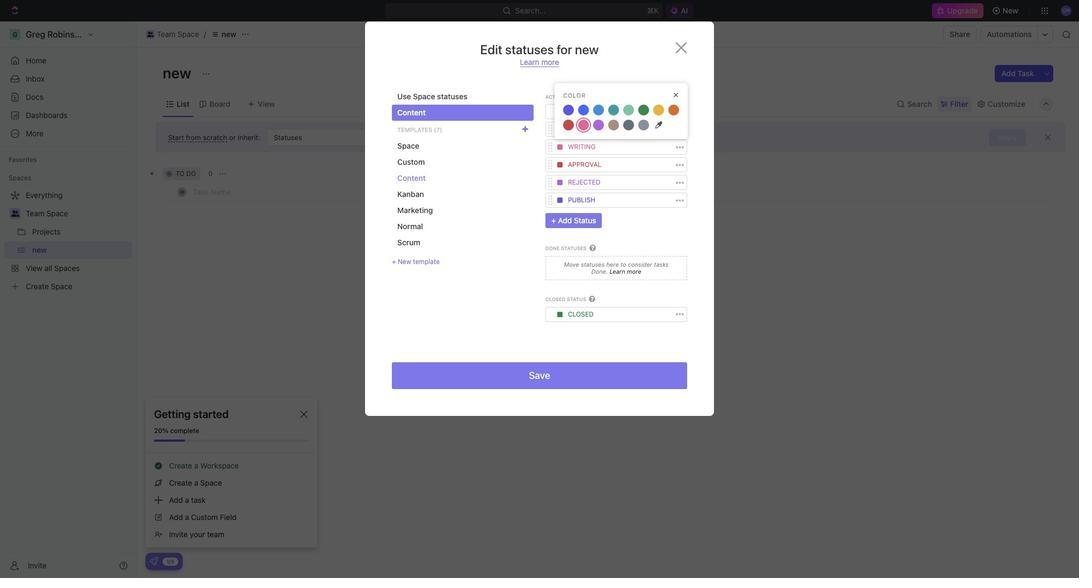 Task type: locate. For each thing, give the bounding box(es) containing it.
1 horizontal spatial new
[[222, 30, 236, 39]]

search...
[[515, 6, 546, 15]]

learn
[[520, 57, 540, 67], [610, 268, 626, 275]]

start from scratch or inherit:
[[168, 133, 260, 142]]

content
[[398, 108, 426, 117], [398, 174, 426, 183]]

0 vertical spatial invite
[[169, 530, 188, 539]]

upgrade
[[948, 6, 979, 15]]

team left /
[[157, 30, 176, 39]]

0 horizontal spatial learn more link
[[520, 57, 559, 67]]

new right for
[[575, 42, 599, 57]]

+ left 'status'
[[552, 216, 556, 225]]

close image
[[300, 411, 308, 418]]

field
[[220, 513, 237, 522]]

0 vertical spatial learn more link
[[520, 57, 559, 67]]

+ new template
[[392, 258, 440, 266]]

a left 'task'
[[185, 496, 189, 505]]

statuses
[[506, 42, 554, 57], [437, 92, 468, 101], [581, 261, 605, 268]]

1/5
[[167, 558, 175, 565]]

to left do
[[176, 170, 185, 178]]

here
[[607, 261, 619, 268]]

statuses inside move statuses here to consider tasks done.
[[581, 261, 605, 268]]

team space left /
[[157, 30, 199, 39]]

0 vertical spatial +
[[552, 216, 556, 225]]

task
[[1018, 69, 1035, 78]]

new up list
[[163, 64, 195, 82]]

1 vertical spatial content
[[398, 174, 426, 183]]

invite inside sidebar navigation
[[28, 561, 47, 570]]

20% complete
[[154, 427, 199, 435]]

marketing
[[398, 206, 433, 215]]

1 horizontal spatial more
[[627, 268, 642, 275]]

create a space
[[169, 479, 222, 488]]

0 vertical spatial content
[[398, 108, 426, 117]]

0 horizontal spatial invite
[[28, 561, 47, 570]]

space
[[178, 30, 199, 39], [413, 92, 435, 101], [398, 141, 420, 150], [47, 209, 68, 218], [200, 479, 222, 488]]

1 horizontal spatial new
[[1003, 6, 1019, 15]]

from
[[186, 133, 201, 142]]

create for create a workspace
[[169, 461, 192, 471]]

sidebar navigation
[[0, 21, 137, 579]]

a for space
[[194, 479, 198, 488]]

0 vertical spatial statuses
[[506, 42, 554, 57]]

statuses inside edit statuses for new learn more
[[506, 42, 554, 57]]

add left 'status'
[[558, 216, 572, 225]]

search button
[[894, 96, 936, 111]]

content up kanban
[[398, 174, 426, 183]]

1 create from the top
[[169, 461, 192, 471]]

create a workspace
[[169, 461, 239, 471]]

favorites button
[[4, 154, 41, 167]]

0 horizontal spatial new
[[398, 258, 411, 266]]

0 vertical spatial team space link
[[143, 28, 202, 41]]

1 horizontal spatial custom
[[398, 157, 425, 167]]

Task Name text field
[[193, 183, 507, 200]]

0 horizontal spatial team
[[26, 209, 44, 218]]

dropdown menu image
[[558, 145, 563, 150]]

a up the create a space
[[194, 461, 198, 471]]

custom up kanban
[[398, 157, 425, 167]]

statuses up done.
[[581, 261, 605, 268]]

0 horizontal spatial statuses
[[437, 92, 468, 101]]

add inside add task button
[[1002, 69, 1016, 78]]

add for add a custom field
[[169, 513, 183, 522]]

add down add a task
[[169, 513, 183, 522]]

2 horizontal spatial statuses
[[581, 261, 605, 268]]

0
[[209, 170, 213, 178]]

more down consider
[[627, 268, 642, 275]]

approval
[[568, 161, 602, 169]]

new link
[[208, 28, 239, 41]]

learn more link down for
[[520, 57, 559, 67]]

1 vertical spatial create
[[169, 479, 192, 488]]

invite for invite your team
[[169, 530, 188, 539]]

custom
[[398, 157, 425, 167], [191, 513, 218, 522]]

board link
[[207, 96, 231, 111]]

0 vertical spatial more
[[542, 57, 559, 67]]

a down add a task
[[185, 513, 189, 522]]

1 vertical spatial to
[[621, 261, 627, 268]]

automations
[[988, 30, 1033, 39]]

1 horizontal spatial statuses
[[506, 42, 554, 57]]

team space
[[157, 30, 199, 39], [26, 209, 68, 218]]

statuses for move
[[581, 261, 605, 268]]

new up automations
[[1003, 6, 1019, 15]]

more
[[542, 57, 559, 67], [627, 268, 642, 275]]

a up 'task'
[[194, 479, 198, 488]]

2 horizontal spatial new
[[575, 42, 599, 57]]

create
[[169, 461, 192, 471], [169, 479, 192, 488]]

1 vertical spatial more
[[627, 268, 642, 275]]

1 horizontal spatial to
[[621, 261, 627, 268]]

team down spaces on the left
[[26, 209, 44, 218]]

closed
[[568, 310, 594, 318]]

learn down search...
[[520, 57, 540, 67]]

2 create from the top
[[169, 479, 192, 488]]

create for create a space
[[169, 479, 192, 488]]

0 horizontal spatial more
[[542, 57, 559, 67]]

0 vertical spatial custom
[[398, 157, 425, 167]]

0 horizontal spatial to
[[176, 170, 185, 178]]

writing
[[568, 143, 596, 151]]

add left 'task'
[[169, 496, 183, 505]]

1 horizontal spatial user group image
[[147, 32, 154, 37]]

0 vertical spatial team
[[157, 30, 176, 39]]

statuses right use
[[437, 92, 468, 101]]

statuses left for
[[506, 42, 554, 57]]

0 horizontal spatial +
[[392, 258, 396, 266]]

inbox link
[[4, 70, 132, 88]]

more down for
[[542, 57, 559, 67]]

new right /
[[222, 30, 236, 39]]

onboarding checklist button image
[[150, 558, 158, 566]]

1 vertical spatial user group image
[[11, 211, 19, 217]]

tasks
[[654, 261, 669, 268]]

a for task
[[185, 496, 189, 505]]

0 vertical spatial learn
[[520, 57, 540, 67]]

0 vertical spatial to
[[176, 170, 185, 178]]

team
[[207, 530, 225, 539]]

to
[[176, 170, 185, 178], [621, 261, 627, 268]]

user group image
[[147, 32, 154, 37], [11, 211, 19, 217]]

0 horizontal spatial learn
[[520, 57, 540, 67]]

learn down here
[[610, 268, 626, 275]]

learn inside edit statuses for new learn more
[[520, 57, 540, 67]]

getting started
[[154, 408, 229, 421]]

+ for + new template
[[392, 258, 396, 266]]

scratch
[[203, 133, 227, 142]]

0 vertical spatial new
[[1003, 6, 1019, 15]]

new inside dialog
[[398, 258, 411, 266]]

team inside sidebar navigation
[[26, 209, 44, 218]]

workspace
[[200, 461, 239, 471]]

to do
[[176, 170, 196, 178]]

1 vertical spatial +
[[392, 258, 396, 266]]

edit statuses for new dialog
[[365, 21, 714, 416]]

1 vertical spatial custom
[[191, 513, 218, 522]]

add inside edit statuses for new dialog
[[558, 216, 572, 225]]

1 vertical spatial team space link
[[26, 205, 130, 222]]

move
[[564, 261, 580, 268]]

learn more link down here
[[608, 268, 642, 275]]

new
[[222, 30, 236, 39], [575, 42, 599, 57], [163, 64, 195, 82]]

scrum
[[398, 238, 421, 247]]

1 horizontal spatial +
[[552, 216, 556, 225]]

custom inside edit statuses for new dialog
[[398, 157, 425, 167]]

1 horizontal spatial invite
[[169, 530, 188, 539]]

to inside move statuses here to consider tasks done.
[[621, 261, 627, 268]]

new
[[1003, 6, 1019, 15], [398, 258, 411, 266]]

+ left template
[[392, 258, 396, 266]]

team
[[157, 30, 176, 39], [26, 209, 44, 218]]

favorites
[[9, 156, 37, 164]]

1 vertical spatial invite
[[28, 561, 47, 570]]

0 horizontal spatial user group image
[[11, 211, 19, 217]]

0 horizontal spatial team space
[[26, 209, 68, 218]]

0 vertical spatial create
[[169, 461, 192, 471]]

add task
[[1002, 69, 1035, 78]]

board
[[210, 99, 231, 108]]

0 vertical spatial team space
[[157, 30, 199, 39]]

0 horizontal spatial team space link
[[26, 205, 130, 222]]

learn more link
[[520, 57, 559, 67], [608, 268, 642, 275]]

+
[[552, 216, 556, 225], [392, 258, 396, 266]]

1 vertical spatial new
[[575, 42, 599, 57]]

home
[[26, 56, 46, 65]]

a
[[194, 461, 198, 471], [194, 479, 198, 488], [185, 496, 189, 505], [185, 513, 189, 522]]

2 vertical spatial statuses
[[581, 261, 605, 268]]

0 vertical spatial user group image
[[147, 32, 154, 37]]

ready
[[568, 125, 589, 133]]

2 vertical spatial new
[[163, 64, 195, 82]]

invite
[[169, 530, 188, 539], [28, 561, 47, 570]]

space inside sidebar navigation
[[47, 209, 68, 218]]

1 horizontal spatial learn more link
[[608, 268, 642, 275]]

create up add a task
[[169, 479, 192, 488]]

1 vertical spatial learn more link
[[608, 268, 642, 275]]

add left task
[[1002, 69, 1016, 78]]

color
[[564, 92, 586, 99]]

custom down 'task'
[[191, 513, 218, 522]]

kanban
[[398, 190, 424, 199]]

0 vertical spatial new
[[222, 30, 236, 39]]

complete
[[170, 427, 199, 435]]

1 vertical spatial team
[[26, 209, 44, 218]]

share
[[950, 30, 971, 39]]

new down scrum
[[398, 258, 411, 266]]

1 horizontal spatial learn
[[610, 268, 626, 275]]

team space down spaces on the left
[[26, 209, 68, 218]]

add
[[1002, 69, 1016, 78], [558, 216, 572, 225], [169, 496, 183, 505], [169, 513, 183, 522]]

to up learn more
[[621, 261, 627, 268]]

create up the create a space
[[169, 461, 192, 471]]

1 vertical spatial team space
[[26, 209, 68, 218]]

for
[[557, 42, 573, 57]]

1 vertical spatial new
[[398, 258, 411, 266]]

content down use
[[398, 108, 426, 117]]

onboarding checklist button element
[[150, 558, 158, 566]]

team space link
[[143, 28, 202, 41], [26, 205, 130, 222]]



Task type: describe. For each thing, give the bounding box(es) containing it.
1 content from the top
[[398, 108, 426, 117]]

user group image inside sidebar navigation
[[11, 211, 19, 217]]

dashboards
[[26, 111, 67, 120]]

add a custom field
[[169, 513, 237, 522]]

learn more
[[608, 268, 642, 275]]

edit
[[481, 42, 503, 57]]

a for workspace
[[194, 461, 198, 471]]

start
[[168, 133, 184, 142]]

move statuses here to consider tasks done.
[[564, 261, 669, 275]]

list link
[[175, 96, 190, 111]]

your
[[190, 530, 205, 539]]

team space inside sidebar navigation
[[26, 209, 68, 218]]

1 vertical spatial statuses
[[437, 92, 468, 101]]

search
[[908, 99, 933, 108]]

docs
[[26, 92, 44, 102]]

add a task
[[169, 496, 206, 505]]

invite for invite
[[28, 561, 47, 570]]

20%
[[154, 427, 169, 435]]

add for add task
[[1002, 69, 1016, 78]]

open
[[568, 108, 586, 116]]

use
[[398, 92, 411, 101]]

rejected
[[568, 179, 601, 187]]

publish
[[568, 196, 596, 204]]

automations button
[[982, 26, 1038, 42]]

+ add status
[[552, 216, 597, 225]]

add task button
[[996, 65, 1041, 82]]

+ for + add status
[[552, 216, 556, 225]]

docs link
[[4, 89, 132, 106]]

a for custom
[[185, 513, 189, 522]]

use space statuses
[[398, 92, 468, 101]]

inherit:
[[238, 133, 260, 142]]

done.
[[592, 268, 608, 275]]

do
[[186, 170, 196, 178]]

statuses for edit
[[506, 42, 554, 57]]

inbox
[[26, 74, 45, 83]]

/
[[204, 30, 206, 39]]

new inside edit statuses for new learn more
[[575, 42, 599, 57]]

color options list
[[561, 103, 682, 133]]

more inside edit statuses for new learn more
[[542, 57, 559, 67]]

1 horizontal spatial team
[[157, 30, 176, 39]]

0 horizontal spatial new
[[163, 64, 195, 82]]

customize button
[[974, 96, 1029, 111]]

normal
[[398, 222, 423, 231]]

add for add a task
[[169, 496, 183, 505]]

1 horizontal spatial team space
[[157, 30, 199, 39]]

edit statuses for new learn more
[[481, 42, 599, 67]]

customize
[[988, 99, 1026, 108]]

getting
[[154, 408, 191, 421]]

2 content from the top
[[398, 174, 426, 183]]

home link
[[4, 52, 132, 69]]

upgrade link
[[933, 3, 984, 18]]

1 horizontal spatial team space link
[[143, 28, 202, 41]]

new button
[[988, 2, 1026, 19]]

⌘k
[[647, 6, 659, 15]]

task
[[191, 496, 206, 505]]

team space link inside sidebar navigation
[[26, 205, 130, 222]]

share button
[[944, 26, 977, 43]]

1 vertical spatial learn
[[610, 268, 626, 275]]

status
[[574, 216, 597, 225]]

list
[[177, 99, 190, 108]]

0 horizontal spatial custom
[[191, 513, 218, 522]]

new inside button
[[1003, 6, 1019, 15]]

started
[[193, 408, 229, 421]]

invite your team
[[169, 530, 225, 539]]

start from scratch link
[[168, 133, 227, 142]]

template
[[413, 258, 440, 266]]

consider
[[628, 261, 653, 268]]

or
[[229, 133, 236, 142]]

dashboards link
[[4, 107, 132, 124]]

spaces
[[9, 174, 31, 182]]



Task type: vqa. For each thing, say whether or not it's contained in the screenshot.
the Large Client Project link
no



